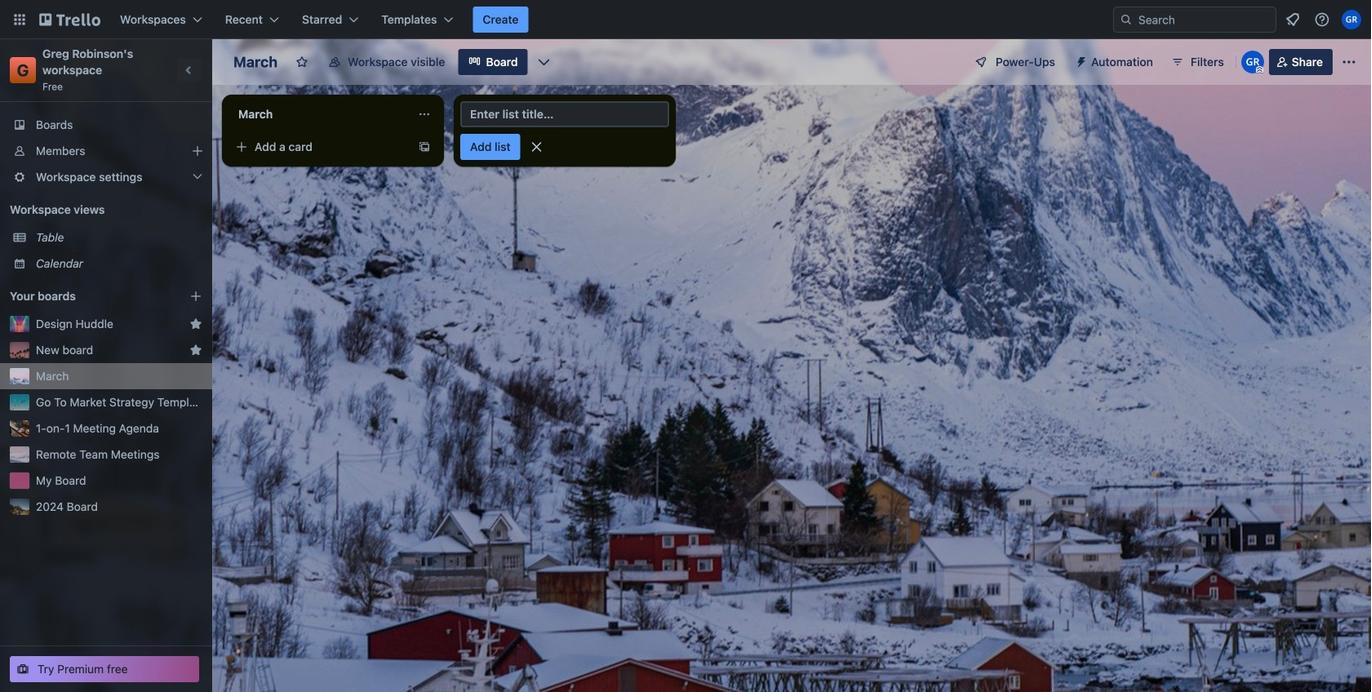 Task type: locate. For each thing, give the bounding box(es) containing it.
0 notifications image
[[1284, 10, 1303, 29]]

greg robinson (gregrobinson96) image
[[1242, 51, 1265, 73]]

None text field
[[229, 101, 412, 127]]

Search field
[[1114, 7, 1277, 33]]

0 vertical spatial starred icon image
[[189, 318, 202, 331]]

2 starred icon image from the top
[[189, 344, 202, 357]]

Board name text field
[[225, 49, 286, 75]]

this member is an admin of this board. image
[[1256, 66, 1264, 73]]

1 vertical spatial starred icon image
[[189, 344, 202, 357]]

show menu image
[[1341, 54, 1358, 70]]

star or unstar board image
[[296, 56, 309, 69]]

greg robinson (gregrobinson96) image
[[1342, 10, 1362, 29]]

starred icon image
[[189, 318, 202, 331], [189, 344, 202, 357]]

open information menu image
[[1315, 11, 1331, 28]]

create from template… image
[[418, 140, 431, 153]]

back to home image
[[39, 7, 100, 33]]

search image
[[1120, 13, 1133, 26]]

add board image
[[189, 290, 202, 303]]



Task type: describe. For each thing, give the bounding box(es) containing it.
customize views image
[[536, 54, 552, 70]]

sm image
[[1069, 49, 1092, 72]]

Enter list title… text field
[[460, 101, 670, 127]]

1 starred icon image from the top
[[189, 318, 202, 331]]

your boards with 8 items element
[[10, 287, 165, 306]]

primary element
[[0, 0, 1372, 39]]

workspace navigation collapse icon image
[[178, 59, 201, 82]]

cancel list editing image
[[529, 139, 545, 155]]



Task type: vqa. For each thing, say whether or not it's contained in the screenshot.
Orlando
no



